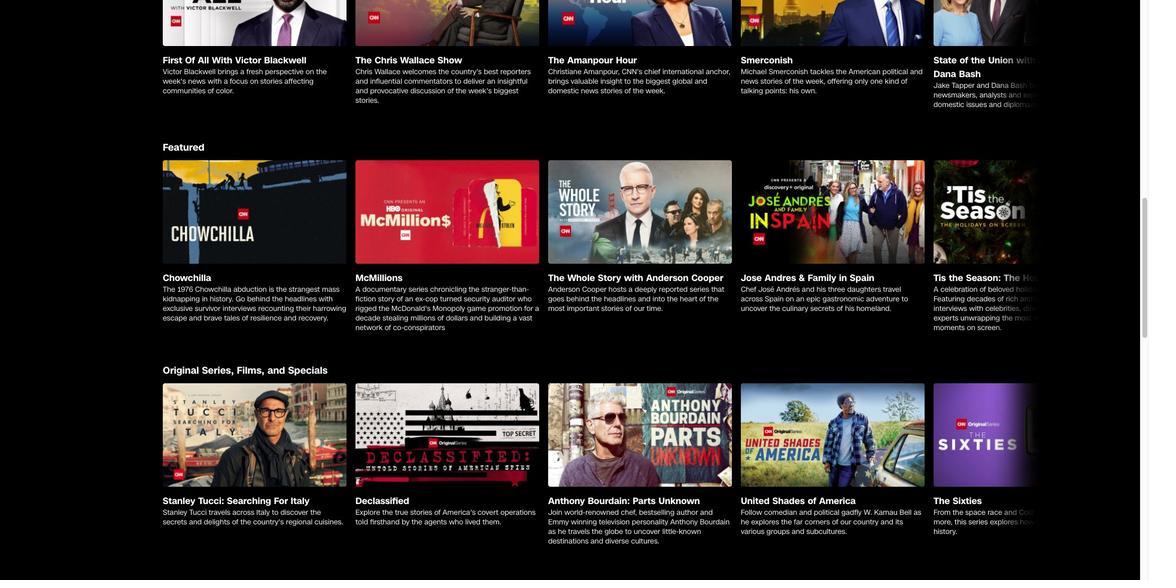 Task type: describe. For each thing, give the bounding box(es) containing it.
the inside united shades of america follow comedian and political gadfly w. kamau bell as he explores the far corners of our country and its various groups and subcultures.
[[782, 518, 792, 527]]

1 horizontal spatial bash
[[1011, 81, 1028, 91]]

bestselling
[[639, 508, 675, 518]]

cultures.
[[631, 537, 660, 547]]

of up political
[[808, 496, 817, 508]]

and left "festive"
[[1074, 314, 1087, 323]]

anchor,
[[706, 67, 731, 77]]

2 stanley from the top
[[163, 508, 187, 518]]

and inside the amanpour hour christiane amanpour, cnn's chief international anchor, brings valuable insight to the biggest global and domestic news stories of the week.
[[695, 77, 708, 86]]

survivor
[[195, 304, 221, 314]]

show
[[438, 55, 462, 67]]

tales
[[224, 314, 240, 323]]

2 vertical spatial his
[[845, 304, 855, 314]]

series inside the 'the sixties from the space race and cold war to civil rights and more, this series explores how the 1960s shaped our history.'
[[969, 518, 989, 527]]

on left screen.
[[968, 323, 976, 333]]

focus
[[230, 77, 248, 86]]

influential
[[370, 77, 402, 86]]

stranger-
[[482, 285, 512, 295]]

author
[[677, 508, 699, 518]]

communities
[[163, 86, 206, 96]]

and right analysts
[[1009, 91, 1022, 100]]

series,
[[202, 364, 234, 378]]

discussion
[[411, 86, 446, 96]]

domestic inside state of the union with jake tapper and dana bash jake tapper and dana bash bring together major newsmakers, analysts and experts to tackle pressing domestic issues and diplomacy on the global stage.
[[934, 100, 965, 110]]

moments
[[934, 323, 965, 333]]

first
[[163, 55, 182, 67]]

kind
[[885, 77, 900, 86]]

state
[[934, 55, 957, 67]]

tv
[[1075, 285, 1083, 295]]

and right race
[[1005, 508, 1018, 518]]

1976
[[177, 285, 193, 295]]

millions
[[411, 314, 436, 323]]

title 2418916, cut r16x9 cut type default image
[[163, 161, 347, 264]]

on right perspective
[[306, 67, 314, 77]]

gadfly
[[842, 508, 862, 518]]

0 horizontal spatial spain
[[765, 295, 784, 304]]

specials.
[[1085, 285, 1114, 295]]

diplomacy
[[1004, 100, 1038, 110]]

and right issues
[[990, 100, 1002, 110]]

and up issues
[[977, 81, 990, 91]]

a right for
[[535, 304, 539, 314]]

and right footage on the right bottom of page
[[1076, 295, 1089, 304]]

who inside mcmillions a documentary series chronicling the stranger-than- fiction story of an ex-cop turned security auditor who rigged the mcdonald's monopoly game promotion for a decade stealing millions of dollars and building a vast network of co-conspirators
[[518, 295, 532, 304]]

news inside the amanpour hour christiane amanpour, cnn's chief international anchor, brings valuable insight to the biggest global and domestic news stories of the week.
[[581, 86, 599, 96]]

and inside jose andres & family in spain chef josé andrés and his three daughters travel across spain on an epic gastronomic adventure to uncover the culinary secrets of his homeland.
[[802, 285, 815, 295]]

title 2447319, cut r16x9 cut type default image
[[549, 0, 732, 46]]

tackles
[[811, 67, 834, 77]]

and left influential
[[356, 86, 368, 96]]

history. inside chowchilla the 1976 chowchilla abduction is the strangest mass kidnapping in history. go behind the headlines with exclusive survivor interviews recounting their harrowing escape and brave tales of resilience and recovery.
[[210, 295, 234, 304]]

race
[[988, 508, 1003, 518]]

experts inside state of the union with jake tapper and dana bash jake tapper and dana bash bring together major newsmakers, analysts and experts to tackle pressing domestic issues and diplomacy on the global stage.
[[1024, 91, 1049, 100]]

a left focus
[[224, 77, 228, 86]]

1 horizontal spatial dana
[[992, 81, 1009, 91]]

celebrities,
[[986, 304, 1022, 314]]

0 horizontal spatial blackwell
[[184, 67, 216, 77]]

week.
[[646, 86, 666, 96]]

featuring
[[934, 295, 965, 304]]

escape
[[163, 314, 187, 323]]

valuable
[[571, 77, 599, 86]]

0 horizontal spatial chris
[[356, 67, 373, 77]]

tis
[[934, 272, 946, 284]]

0 vertical spatial anderson
[[646, 272, 689, 284]]

and left pop
[[1055, 304, 1068, 314]]

diverse
[[606, 537, 629, 547]]

1960s
[[1049, 518, 1070, 527]]

series inside the whole story with anderson cooper anderson cooper hosts a deeply reported series that goes behind the headlines and into the heart of the most important stories of our time.
[[690, 285, 710, 295]]

behind inside chowchilla the 1976 chowchilla abduction is the strangest mass kidnapping in history. go behind the headlines with exclusive survivor interviews recounting their harrowing escape and brave tales of resilience and recovery.
[[247, 295, 270, 304]]

andrés
[[777, 285, 800, 295]]

directors
[[1024, 304, 1053, 314]]

original
[[163, 364, 199, 378]]

and right "author"
[[701, 508, 713, 518]]

films
[[1042, 285, 1058, 295]]

with
[[212, 55, 232, 67]]

an inside mcmillions a documentary series chronicling the stranger-than- fiction story of an ex-cop turned security auditor who rigged the mcdonald's monopoly game promotion for a decade stealing millions of dollars and building a vast network of co-conspirators
[[405, 295, 414, 304]]

josé
[[759, 285, 775, 295]]

and left globe
[[591, 537, 604, 547]]

0 horizontal spatial italy
[[256, 508, 270, 518]]

family
[[808, 272, 837, 284]]

archival
[[1021, 295, 1046, 304]]

and right groups
[[792, 527, 805, 537]]

stories inside declassified explore the true stories of america's covert operations told firsthand by the agents who lived them.
[[410, 508, 432, 518]]

explores inside united shades of america follow comedian and political gadfly w. kamau bell as he explores the far corners of our country and its various groups and subcultures.
[[752, 518, 780, 527]]

to inside the anthony bourdain: parts unknown join world-renowned chef, bestselling author and emmy winning television personality anthony bourdain as he travels the globe to uncover little-known destinations and diverse cultures.
[[625, 527, 632, 537]]

only
[[855, 77, 869, 86]]

with inside first of all with victor blackwell victor blackwell brings a fresh perspective on the week's news with a focus on stories affecting communities of color.
[[208, 77, 222, 86]]

of inside jose andres & family in spain chef josé andrés and his three daughters travel across spain on an epic gastronomic adventure to uncover the culinary secrets of his homeland.
[[837, 304, 843, 314]]

reported
[[659, 285, 688, 295]]

michael smerconish
[[741, 67, 809, 77]]

brave
[[204, 314, 222, 323]]

television
[[599, 518, 630, 527]]

footage
[[1048, 295, 1074, 304]]

network
[[356, 323, 383, 333]]

to inside jose andres & family in spain chef josé andrés and his three daughters travel across spain on an epic gastronomic adventure to uncover the culinary secrets of his homeland.
[[902, 295, 909, 304]]

war
[[1037, 508, 1050, 518]]

his inside the smerconish michael smerconish tackles the american political and news stories of the week, offering only one kind of talking points: his own.
[[790, 86, 799, 96]]

rigged
[[356, 304, 377, 314]]

and down shades
[[800, 508, 812, 518]]

chef,
[[621, 508, 637, 518]]

jose andres & family in spain chef josé andrés and his three daughters travel across spain on an epic gastronomic adventure to uncover the culinary secrets of his homeland.
[[741, 272, 909, 314]]

of right the story
[[397, 295, 403, 304]]

told
[[356, 518, 368, 527]]

the inside the anthony bourdain: parts unknown join world-renowned chef, bestselling author and emmy winning television personality anthony bourdain as he travels the globe to uncover little-known destinations and diverse cultures.
[[592, 527, 603, 537]]

tucci
[[189, 508, 207, 518]]

insightful
[[498, 77, 528, 86]]

most inside the whole story with anderson cooper anderson cooper hosts a deeply reported series that goes behind the headlines and into the heart of the most important stories of our time.
[[549, 304, 565, 314]]

biggest inside the amanpour hour christiane amanpour, cnn's chief international anchor, brings valuable insight to the biggest global and domestic news stories of the week.
[[646, 77, 671, 86]]

0 horizontal spatial bash
[[960, 68, 981, 80]]

of inside chowchilla the 1976 chowchilla abduction is the strangest mass kidnapping in history. go behind the headlines with exclusive survivor interviews recounting their harrowing escape and brave tales of resilience and recovery.
[[242, 314, 248, 323]]

and left brave on the bottom of the page
[[189, 314, 202, 323]]

country's inside stanley tucci: searching for italy stanley tucci travels across italy to discover the secrets and delights of the country's regional cuisines.
[[253, 518, 284, 527]]

0 horizontal spatial jake
[[934, 81, 950, 91]]

stories inside the amanpour hour christiane amanpour, cnn's chief international anchor, brings valuable insight to the biggest global and domestic news stories of the week.
[[601, 86, 623, 96]]

to inside stanley tucci: searching for italy stanley tucci travels across italy to discover the secrets and delights of the country's regional cuisines.
[[272, 508, 279, 518]]

fresh
[[247, 67, 263, 77]]

various
[[741, 527, 765, 537]]

of right corners
[[832, 518, 839, 527]]

our inside the whole story with anderson cooper anderson cooper hosts a deeply reported series that goes behind the headlines and into the heart of the most important stories of our time.
[[634, 304, 645, 314]]

cold
[[1020, 508, 1035, 518]]

beloved
[[989, 285, 1015, 295]]

brings inside first of all with victor blackwell victor blackwell brings a fresh perspective on the week's news with a focus on stories affecting communities of color.
[[218, 67, 238, 77]]

emmy
[[549, 518, 569, 527]]

smerconish
[[741, 55, 793, 67]]

a inside tis the season: the holidays on screen a celebration of beloved holiday films and tv specials. featuring decades of rich archival footage and interviews with celebrities, directors and pop culture experts unwrapping the most memorable and festive moments on screen.
[[934, 285, 939, 295]]

story
[[378, 295, 395, 304]]

a left fresh
[[240, 67, 244, 77]]

the sixties from the space race and cold war to civil rights and more, this series explores how the 1960s shaped our history.
[[934, 496, 1109, 537]]

story
[[598, 272, 622, 284]]

operations
[[501, 508, 536, 518]]

memorable
[[1034, 314, 1072, 323]]

of left dollars
[[438, 314, 444, 323]]

0 horizontal spatial anthony
[[549, 496, 585, 508]]

on up footage on the right bottom of page
[[1064, 272, 1075, 284]]

festive
[[1089, 314, 1110, 323]]

the amanpour hour christiane amanpour, cnn's chief international anchor, brings valuable insight to the biggest global and domestic news stories of the week.
[[549, 55, 731, 96]]

and right films, at the bottom left of the page
[[268, 364, 285, 378]]

chronicling
[[430, 285, 467, 295]]

0 vertical spatial cooper
[[692, 272, 724, 284]]

fiction
[[356, 295, 376, 304]]

stories.
[[356, 96, 380, 106]]

on right focus
[[250, 77, 259, 86]]

kidnapping
[[163, 295, 200, 304]]

newsmakers,
[[934, 91, 978, 100]]

dollars
[[446, 314, 468, 323]]

unknown
[[659, 496, 700, 508]]

1 vertical spatial anderson
[[549, 285, 580, 295]]

with inside the whole story with anderson cooper anderson cooper hosts a deeply reported series that goes behind the headlines and into the heart of the most important stories of our time.
[[624, 272, 644, 284]]

and left recovery. at the bottom left of the page
[[284, 314, 297, 323]]

cnn's
[[622, 67, 643, 77]]

chief
[[645, 67, 661, 77]]

brings inside the amanpour hour christiane amanpour, cnn's chief international anchor, brings valuable insight to the biggest global and domestic news stories of the week.
[[549, 77, 569, 86]]

mcmillions
[[356, 272, 403, 284]]

this
[[955, 518, 967, 527]]

with inside state of the union with jake tapper and dana bash jake tapper and dana bash bring together major newsmakers, analysts and experts to tackle pressing domestic issues and diplomacy on the global stage.
[[1017, 55, 1036, 67]]

and inside mcmillions a documentary series chronicling the stranger-than- fiction story of an ex-cop turned security auditor who rigged the mcdonald's monopoly game promotion for a decade stealing millions of dollars and building a vast network of co-conspirators
[[470, 314, 483, 323]]

0 horizontal spatial tapper
[[952, 81, 975, 91]]

together
[[1049, 81, 1077, 91]]

1 horizontal spatial chris
[[375, 55, 398, 67]]

domestic inside the amanpour hour christiane amanpour, cnn's chief international anchor, brings valuable insight to the biggest global and domestic news stories of the week.
[[549, 86, 579, 96]]

in inside chowchilla the 1976 chowchilla abduction is the strangest mass kidnapping in history. go behind the headlines with exclusive survivor interviews recounting their harrowing escape and brave tales of resilience and recovery.
[[202, 295, 208, 304]]

1 vertical spatial chowchilla
[[195, 285, 231, 295]]

the chris wallace show chris wallace welcomes the country's best reporters and influential commentators to deliver an insightful and provocative discussion of the week's biggest stories.
[[356, 55, 531, 106]]

and inside the whole story with anderson cooper anderson cooper hosts a deeply reported series that goes behind the headlines and into the heart of the most important stories of our time.
[[638, 295, 651, 304]]

and up major
[[1096, 55, 1113, 67]]

of down hosts
[[626, 304, 632, 314]]

decade
[[356, 314, 381, 323]]

union
[[989, 55, 1014, 67]]

series inside mcmillions a documentary series chronicling the stranger-than- fiction story of an ex-cop turned security auditor who rigged the mcdonald's monopoly game promotion for a decade stealing millions of dollars and building a vast network of co-conspirators
[[409, 285, 428, 295]]

with inside tis the season: the holidays on screen a celebration of beloved holiday films and tv specials. featuring decades of rich archival footage and interviews with celebrities, directors and pop culture experts unwrapping the most memorable and festive moments on screen.
[[970, 304, 984, 314]]

of left own.
[[785, 77, 791, 86]]

a inside mcmillions a documentary series chronicling the stranger-than- fiction story of an ex-cop turned security auditor who rigged the mcdonald's monopoly game promotion for a decade stealing millions of dollars and building a vast network of co-conspirators
[[356, 285, 360, 295]]

on inside jose andres & family in spain chef josé andrés and his three daughters travel across spain on an epic gastronomic adventure to uncover the culinary secrets of his homeland.
[[786, 295, 795, 304]]

offering
[[828, 77, 853, 86]]

behind inside the whole story with anderson cooper anderson cooper hosts a deeply reported series that goes behind the headlines and into the heart of the most important stories of our time.
[[567, 295, 590, 304]]

0 vertical spatial chowchilla
[[163, 272, 211, 284]]

0 vertical spatial wallace
[[400, 55, 435, 67]]

is
[[269, 285, 274, 295]]

uncover inside the anthony bourdain: parts unknown join world-renowned chef, bestselling author and emmy winning television personality anthony bourdain as he travels the globe to uncover little-known destinations and diverse cultures.
[[634, 527, 661, 537]]

one
[[871, 77, 883, 86]]

for
[[525, 304, 533, 314]]

hour
[[616, 55, 637, 67]]

first of all with victor blackwell victor blackwell brings a fresh perspective on the week's news with a focus on stories affecting communities of color.
[[163, 55, 327, 96]]

recovery.
[[299, 314, 329, 323]]

of down season:
[[980, 285, 987, 295]]



Task type: locate. For each thing, give the bounding box(es) containing it.
2415481_en_01_r16x9_def tis the season tile 16x9 image
[[934, 161, 1118, 264]]

to down for
[[272, 508, 279, 518]]

tucci:
[[198, 496, 224, 508]]

biggest right cnn's
[[646, 77, 671, 86]]

anderson down whole
[[549, 285, 580, 295]]

1 horizontal spatial news
[[581, 86, 599, 96]]

0 horizontal spatial as
[[549, 527, 556, 537]]

0 vertical spatial spain
[[850, 272, 875, 284]]

0 vertical spatial secrets
[[811, 304, 835, 314]]

1 vertical spatial history.
[[934, 527, 958, 537]]

and left into
[[638, 295, 651, 304]]

1 horizontal spatial anderson
[[646, 272, 689, 284]]

a
[[240, 67, 244, 77], [224, 77, 228, 86], [629, 285, 633, 295], [535, 304, 539, 314], [513, 314, 517, 323]]

1 horizontal spatial spain
[[850, 272, 875, 284]]

an left ex-
[[405, 295, 414, 304]]

stanley tucci: searching for italy stanley tucci travels across italy to discover the secrets and delights of the country's regional cuisines.
[[163, 496, 344, 527]]

title 979271, cut r16x9, cut type default image
[[549, 384, 732, 487]]

state of the union with jake tapper and dana bash jake tapper and dana bash bring together major newsmakers, analysts and experts to tackle pressing domestic issues and diplomacy on the global stage.
[[934, 55, 1113, 110]]

of down three
[[837, 304, 843, 314]]

the inside the whole story with anderson cooper anderson cooper hosts a deeply reported series that goes behind the headlines and into the heart of the most important stories of our time.
[[549, 272, 565, 284]]

1 explores from the left
[[752, 518, 780, 527]]

an
[[487, 77, 496, 86], [405, 295, 414, 304], [797, 295, 805, 304]]

tapper up issues
[[952, 81, 975, 91]]

1 vertical spatial experts
[[934, 314, 959, 323]]

1 vertical spatial domestic
[[934, 100, 965, 110]]

issues
[[967, 100, 987, 110]]

explores inside the 'the sixties from the space race and cold war to civil rights and more, this series explores how the 1960s shaped our history.'
[[991, 518, 1019, 527]]

interviews up moments
[[934, 304, 968, 314]]

1 horizontal spatial victor
[[235, 55, 261, 67]]

secrets inside stanley tucci: searching for italy stanley tucci travels across italy to discover the secrets and delights of the country's regional cuisines.
[[163, 518, 187, 527]]

of right insight
[[625, 86, 631, 96]]

title 2447119, cut r16x9 cut type default image
[[163, 0, 347, 46]]

1 horizontal spatial travels
[[568, 527, 590, 537]]

the inside first of all with victor blackwell victor blackwell brings a fresh perspective on the week's news with a focus on stories affecting communities of color.
[[316, 67, 327, 77]]

biggest inside the chris wallace show chris wallace welcomes the country's best reporters and influential commentators to deliver an insightful and provocative discussion of the week's biggest stories.
[[494, 86, 519, 96]]

firsthand
[[370, 518, 400, 527]]

headlines up recovery. at the bottom left of the page
[[285, 295, 317, 304]]

1 vertical spatial italy
[[256, 508, 270, 518]]

2 horizontal spatial our
[[1098, 518, 1109, 527]]

0 horizontal spatial most
[[549, 304, 565, 314]]

tis the season: the holidays on screen a celebration of beloved holiday films and tv specials. featuring decades of rich archival footage and interviews with celebrities, directors and pop culture experts unwrapping the most memorable and festive moments on screen.
[[934, 272, 1114, 333]]

a inside the whole story with anderson cooper anderson cooper hosts a deeply reported series that goes behind the headlines and into the heart of the most important stories of our time.
[[629, 285, 633, 295]]

and down &
[[802, 285, 815, 295]]

0 horizontal spatial travels
[[209, 508, 230, 518]]

2 horizontal spatial series
[[969, 518, 989, 527]]

world-
[[565, 508, 586, 518]]

2429410 16x9 the whole story image
[[549, 161, 732, 264]]

of right tales
[[242, 314, 248, 323]]

0 vertical spatial anthony
[[549, 496, 585, 508]]

an inside the chris wallace show chris wallace welcomes the country's best reporters and influential commentators to deliver an insightful and provocative discussion of the week's biggest stories.
[[487, 77, 496, 86]]

0 vertical spatial victor
[[235, 55, 261, 67]]

bash
[[960, 68, 981, 80], [1011, 81, 1028, 91]]

globe
[[605, 527, 623, 537]]

victor down 'first'
[[163, 67, 182, 77]]

our
[[634, 304, 645, 314], [841, 518, 852, 527], [1098, 518, 1109, 527]]

blackwell down the all
[[184, 67, 216, 77]]

week's inside the chris wallace show chris wallace welcomes the country's best reporters and influential commentators to deliver an insightful and provocative discussion of the week's biggest stories.
[[469, 86, 492, 96]]

global inside state of the union with jake tapper and dana bash jake tapper and dana bash bring together major newsmakers, analysts and experts to tackle pressing domestic issues and diplomacy on the global stage.
[[1064, 100, 1084, 110]]

interviews
[[223, 304, 256, 314], [934, 304, 968, 314]]

uncover
[[741, 304, 768, 314], [634, 527, 661, 537]]

the
[[356, 55, 372, 67], [549, 55, 565, 67], [549, 272, 565, 284], [1004, 272, 1021, 284], [163, 285, 175, 295], [934, 496, 950, 508]]

our right shaped
[[1098, 518, 1109, 527]]

title 2248506, cut r16x9, cut type default image
[[934, 0, 1118, 46]]

strangest
[[289, 285, 320, 295]]

global right week.
[[673, 77, 693, 86]]

and inside the smerconish michael smerconish tackles the american political and news stories of the week, offering only one kind of talking points: his own.
[[911, 67, 923, 77]]

1 behind from the left
[[247, 295, 270, 304]]

italy up discover
[[291, 496, 310, 508]]

who inside declassified explore the true stories of america's covert operations told firsthand by the agents who lived them.
[[449, 518, 464, 527]]

secrets down three
[[811, 304, 835, 314]]

series
[[409, 285, 428, 295], [690, 285, 710, 295], [969, 518, 989, 527]]

news inside first of all with victor blackwell victor blackwell brings a fresh perspective on the week's news with a focus on stories affecting communities of color.
[[188, 77, 206, 86]]

0 horizontal spatial headlines
[[285, 295, 317, 304]]

news inside the smerconish michael smerconish tackles the american political and news stories of the week, offering only one kind of talking points: his own.
[[741, 77, 759, 86]]

2 horizontal spatial news
[[741, 77, 759, 86]]

destinations
[[549, 537, 589, 547]]

of right delights
[[232, 518, 238, 527]]

stories inside the smerconish michael smerconish tackles the american political and news stories of the week, offering only one kind of talking points: his own.
[[761, 77, 783, 86]]

travels inside the anthony bourdain: parts unknown join world-renowned chef, bestselling author and emmy winning television personality anthony bourdain as he travels the globe to uncover little-known destinations and diverse cultures.
[[568, 527, 590, 537]]

in up three
[[840, 272, 847, 284]]

0 horizontal spatial history.
[[210, 295, 234, 304]]

1 stanley from the top
[[163, 496, 195, 508]]

rich
[[1006, 295, 1019, 304]]

0 horizontal spatial victor
[[163, 67, 182, 77]]

secrets inside jose andres & family in spain chef josé andrés and his three daughters travel across spain on an epic gastronomic adventure to uncover the culinary secrets of his homeland.
[[811, 304, 835, 314]]

to inside the chris wallace show chris wallace welcomes the country's best reporters and influential commentators to deliver an insightful and provocative discussion of the week's biggest stories.
[[455, 77, 462, 86]]

stories inside the whole story with anderson cooper anderson cooper hosts a deeply reported series that goes behind the headlines and into the heart of the most important stories of our time.
[[602, 304, 624, 314]]

1 vertical spatial blackwell
[[184, 67, 216, 77]]

brings down with
[[218, 67, 238, 77]]

1 horizontal spatial week's
[[469, 86, 492, 96]]

1 vertical spatial victor
[[163, 67, 182, 77]]

them.
[[483, 518, 502, 527]]

united shades of america follow comedian and political gadfly w. kamau bell as he explores the far corners of our country and its various groups and subcultures.
[[741, 496, 922, 537]]

with
[[1017, 55, 1036, 67], [208, 77, 222, 86], [624, 272, 644, 284], [319, 295, 333, 304], [970, 304, 984, 314]]

1 vertical spatial spain
[[765, 295, 784, 304]]

with inside chowchilla the 1976 chowchilla abduction is the strangest mass kidnapping in history. go behind the headlines with exclusive survivor interviews recounting their harrowing escape and brave tales of resilience and recovery.
[[319, 295, 333, 304]]

who
[[518, 295, 532, 304], [449, 518, 464, 527]]

spain up daughters
[[850, 272, 875, 284]]

1 horizontal spatial global
[[1064, 100, 1084, 110]]

to right travel
[[902, 295, 909, 304]]

0 horizontal spatial who
[[449, 518, 464, 527]]

andres
[[765, 272, 796, 284]]

0 vertical spatial as
[[914, 508, 922, 518]]

title 2447130, cut r16x9 cut type default image
[[356, 0, 540, 46]]

1 vertical spatial stanley
[[163, 508, 187, 518]]

1 vertical spatial cooper
[[583, 285, 607, 295]]

1 horizontal spatial explores
[[991, 518, 1019, 527]]

0 horizontal spatial experts
[[934, 314, 959, 323]]

the up beloved
[[1004, 272, 1021, 284]]

a up 'rigged'
[[356, 285, 360, 295]]

2 horizontal spatial his
[[845, 304, 855, 314]]

1 horizontal spatial blackwell
[[264, 55, 307, 67]]

chowchilla up 1976
[[163, 272, 211, 284]]

1 vertical spatial who
[[449, 518, 464, 527]]

anthony down unknown
[[671, 518, 698, 527]]

stories down hosts
[[602, 304, 624, 314]]

series right "this"
[[969, 518, 989, 527]]

title 2014011, cut r16x9, cut type default image
[[934, 384, 1118, 487]]

1 vertical spatial dana
[[992, 81, 1009, 91]]

holiday
[[1017, 285, 1040, 295]]

films,
[[237, 364, 265, 378]]

1 vertical spatial anthony
[[671, 518, 698, 527]]

stanley left tucci
[[163, 508, 187, 518]]

our left time. at the bottom right of the page
[[634, 304, 645, 314]]

across inside stanley tucci: searching for italy stanley tucci travels across italy to discover the secrets and delights of the country's regional cuisines.
[[233, 508, 254, 518]]

known
[[679, 527, 702, 537]]

0 vertical spatial his
[[790, 86, 799, 96]]

stanley
[[163, 496, 195, 508], [163, 508, 187, 518]]

decades
[[967, 295, 996, 304]]

uncover inside jose andres & family in spain chef josé andrés and his three daughters travel across spain on an epic gastronomic adventure to uncover the culinary secrets of his homeland.
[[741, 304, 768, 314]]

stealing
[[383, 314, 409, 323]]

anthony
[[549, 496, 585, 508], [671, 518, 698, 527]]

the left 1976
[[163, 285, 175, 295]]

on inside state of the union with jake tapper and dana bash jake tapper and dana bash bring together major newsmakers, analysts and experts to tackle pressing domestic issues and diplomacy on the global stage.
[[1041, 100, 1049, 110]]

daughters
[[848, 285, 882, 295]]

2 a from the left
[[934, 285, 939, 295]]

0 vertical spatial stanley
[[163, 496, 195, 508]]

of inside first of all with victor blackwell victor blackwell brings a fresh perspective on the week's news with a focus on stories affecting communities of color.
[[208, 86, 214, 96]]

0 horizontal spatial week's
[[163, 77, 186, 86]]

tackle
[[1059, 91, 1080, 100]]

country's down for
[[253, 518, 284, 527]]

amanpour
[[568, 55, 613, 67]]

italy down searching
[[256, 508, 270, 518]]

0 horizontal spatial series
[[409, 285, 428, 295]]

a right hosts
[[629, 285, 633, 295]]

than-
[[512, 285, 529, 295]]

of inside state of the union with jake tapper and dana bash jake tapper and dana bash bring together major newsmakers, analysts and experts to tackle pressing domestic issues and diplomacy on the global stage.
[[960, 55, 969, 67]]

1 horizontal spatial headlines
[[604, 295, 636, 304]]

searching
[[227, 496, 271, 508]]

interviews inside tis the season: the holidays on screen a celebration of beloved holiday films and tv specials. featuring decades of rich archival footage and interviews with celebrities, directors and pop culture experts unwrapping the most memorable and festive moments on screen.
[[934, 304, 968, 314]]

of left color.
[[208, 86, 214, 96]]

1 vertical spatial bash
[[1011, 81, 1028, 91]]

2 explores from the left
[[991, 518, 1019, 527]]

chris up stories.
[[356, 67, 373, 77]]

1 horizontal spatial as
[[914, 508, 922, 518]]

0 vertical spatial dana
[[934, 68, 957, 80]]

experts inside tis the season: the holidays on screen a celebration of beloved holiday films and tv specials. featuring decades of rich archival footage and interviews with celebrities, directors and pop culture experts unwrapping the most memorable and festive moments on screen.
[[934, 314, 959, 323]]

all
[[198, 55, 209, 67]]

most left important
[[549, 304, 565, 314]]

travels down tucci:
[[209, 508, 230, 518]]

0 horizontal spatial news
[[188, 77, 206, 86]]

dana down union
[[992, 81, 1009, 91]]

title 2444927, cut r16x9 cut type default image
[[356, 161, 540, 264]]

0 horizontal spatial he
[[558, 527, 566, 537]]

the for the chris wallace show
[[356, 55, 372, 67]]

week's inside first of all with victor blackwell victor blackwell brings a fresh perspective on the week's news with a focus on stories affecting communities of color.
[[163, 77, 186, 86]]

the for the sixties
[[934, 496, 950, 508]]

his down three
[[845, 304, 855, 314]]

he inside the anthony bourdain: parts unknown join world-renowned chef, bestselling author and emmy winning television personality anthony bourdain as he travels the globe to uncover little-known destinations and diverse cultures.
[[558, 527, 566, 537]]

most inside tis the season: the holidays on screen a celebration of beloved holiday films and tv specials. featuring decades of rich archival footage and interviews with celebrities, directors and pop culture experts unwrapping the most memorable and festive moments on screen.
[[1015, 314, 1032, 323]]

the inside tis the season: the holidays on screen a celebration of beloved holiday films and tv specials. featuring decades of rich archival footage and interviews with celebrities, directors and pop culture experts unwrapping the most memorable and festive moments on screen.
[[1004, 272, 1021, 284]]

2 interviews from the left
[[934, 304, 968, 314]]

2212503 16x9 searching for italy s2 image
[[163, 384, 347, 487]]

wallace up provocative
[[375, 67, 401, 77]]

wallace
[[400, 55, 435, 67], [375, 67, 401, 77]]

headlines down story
[[604, 295, 636, 304]]

of right heart
[[700, 295, 706, 304]]

far
[[794, 518, 803, 527]]

american political
[[849, 67, 909, 77]]

1 horizontal spatial behind
[[567, 295, 590, 304]]

space
[[966, 508, 986, 518]]

an inside jose andres & family in spain chef josé andrés and his three daughters travel across spain on an epic gastronomic adventure to uncover the culinary secrets of his homeland.
[[797, 295, 805, 304]]

0 vertical spatial across
[[741, 295, 763, 304]]

title 2060948, cut r16x9, cut type default image
[[741, 384, 925, 487]]

0 horizontal spatial his
[[790, 86, 799, 96]]

1 horizontal spatial italy
[[291, 496, 310, 508]]

week's down 'first'
[[163, 77, 186, 86]]

title 2443897, cut r16x9 cut type default image
[[741, 161, 925, 264]]

1 vertical spatial jake
[[934, 81, 950, 91]]

1 horizontal spatial secrets
[[811, 304, 835, 314]]

1 horizontal spatial across
[[741, 295, 763, 304]]

declassified
[[356, 496, 409, 508]]

0 vertical spatial history.
[[210, 295, 234, 304]]

0 horizontal spatial country's
[[253, 518, 284, 527]]

and down security
[[470, 314, 483, 323]]

to inside the amanpour hour christiane amanpour, cnn's chief international anchor, brings valuable insight to the biggest global and domestic news stories of the week.
[[625, 77, 631, 86]]

0 horizontal spatial dana
[[934, 68, 957, 80]]

1 headlines from the left
[[285, 295, 317, 304]]

amanpour,
[[584, 67, 620, 77]]

and right 'rights'
[[1096, 508, 1109, 518]]

country's inside the chris wallace show chris wallace welcomes the country's best reporters and influential commentators to deliver an insightful and provocative discussion of the week's biggest stories.
[[451, 67, 482, 77]]

and left its
[[881, 518, 894, 527]]

travels
[[209, 508, 230, 518], [568, 527, 590, 537]]

chris
[[375, 55, 398, 67], [356, 67, 373, 77]]

1 horizontal spatial country's
[[451, 67, 482, 77]]

history. down from
[[934, 527, 958, 537]]

a left vast
[[513, 314, 517, 323]]

stage.
[[1086, 100, 1106, 110]]

and left tv
[[1060, 285, 1073, 295]]

vast
[[519, 314, 533, 323]]

mass
[[322, 285, 340, 295]]

a
[[356, 285, 360, 295], [934, 285, 939, 295]]

bash left "bring"
[[1011, 81, 1028, 91]]

and right kind
[[911, 67, 923, 77]]

to inside the 'the sixties from the space race and cold war to civil rights and more, this series explores how the 1960s shaped our history.'
[[1052, 508, 1059, 518]]

0 vertical spatial who
[[518, 295, 532, 304]]

of inside the chris wallace show chris wallace welcomes the country's best reporters and influential commentators to deliver an insightful and provocative discussion of the week's biggest stories.
[[448, 86, 454, 96]]

the inside the amanpour hour christiane amanpour, cnn's chief international anchor, brings valuable insight to the biggest global and domestic news stories of the week.
[[549, 55, 565, 67]]

1 horizontal spatial jake
[[1039, 55, 1060, 67]]

0 horizontal spatial our
[[634, 304, 645, 314]]

to inside state of the union with jake tapper and dana bash jake tapper and dana bash bring together major newsmakers, analysts and experts to tackle pressing domestic issues and diplomacy on the global stage.
[[1051, 91, 1057, 100]]

and right week.
[[695, 77, 708, 86]]

and up stories.
[[356, 77, 368, 86]]

headlines inside chowchilla the 1976 chowchilla abduction is the strangest mass kidnapping in history. go behind the headlines with exclusive survivor interviews recounting their harrowing escape and brave tales of resilience and recovery.
[[285, 295, 317, 304]]

1 horizontal spatial our
[[841, 518, 852, 527]]

0 vertical spatial in
[[840, 272, 847, 284]]

of right kind
[[902, 77, 908, 86]]

co-
[[393, 323, 404, 333]]

as right bell
[[914, 508, 922, 518]]

interviews inside chowchilla the 1976 chowchilla abduction is the strangest mass kidnapping in history. go behind the headlines with exclusive survivor interviews recounting their harrowing escape and brave tales of resilience and recovery.
[[223, 304, 256, 314]]

our inside united shades of america follow comedian and political gadfly w. kamau bell as he explores the far corners of our country and its various groups and subcultures.
[[841, 518, 852, 527]]

travels inside stanley tucci: searching for italy stanley tucci travels across italy to discover the secrets and delights of the country's regional cuisines.
[[209, 508, 230, 518]]

headlines inside the whole story with anderson cooper anderson cooper hosts a deeply reported series that goes behind the headlines and into the heart of the most important stories of our time.
[[604, 295, 636, 304]]

america's
[[443, 508, 476, 518]]

0 horizontal spatial in
[[202, 295, 208, 304]]

explores left how
[[991, 518, 1019, 527]]

as inside united shades of america follow comedian and political gadfly w. kamau bell as he explores the far corners of our country and its various groups and subcultures.
[[914, 508, 922, 518]]

building
[[485, 314, 511, 323]]

of left 'rich'
[[998, 295, 1004, 304]]

of
[[185, 55, 195, 67]]

resilience
[[250, 314, 282, 323]]

across
[[741, 295, 763, 304], [233, 508, 254, 518]]

1 vertical spatial his
[[817, 285, 826, 295]]

of right discussion
[[448, 86, 454, 96]]

1 horizontal spatial tapper
[[1063, 55, 1093, 67]]

1 horizontal spatial uncover
[[741, 304, 768, 314]]

of inside the amanpour hour christiane amanpour, cnn's chief international anchor, brings valuable insight to the biggest global and domestic news stories of the week.
[[625, 86, 631, 96]]

our inside the 'the sixties from the space race and cold war to civil rights and more, this series explores how the 1960s shaped our history.'
[[1098, 518, 1109, 527]]

and inside stanley tucci: searching for italy stanley tucci travels across italy to discover the secrets and delights of the country's regional cuisines.
[[189, 518, 202, 527]]

own.
[[801, 86, 817, 96]]

1 horizontal spatial domestic
[[934, 100, 965, 110]]

our left country on the right bottom of page
[[841, 518, 852, 527]]

security
[[464, 295, 490, 304]]

his left own.
[[790, 86, 799, 96]]

bash up newsmakers,
[[960, 68, 981, 80]]

stories down amanpour,
[[601, 86, 623, 96]]

explores down united
[[752, 518, 780, 527]]

christiane
[[549, 67, 582, 77]]

0 vertical spatial global
[[673, 77, 693, 86]]

goes
[[549, 295, 565, 304]]

insight
[[601, 77, 623, 86]]

across inside jose andres & family in spain chef josé andrés and his three daughters travel across spain on an epic gastronomic adventure to uncover the culinary secrets of his homeland.
[[741, 295, 763, 304]]

civil
[[1061, 508, 1073, 518]]

little-
[[663, 527, 679, 537]]

of inside stanley tucci: searching for italy stanley tucci travels across italy to discover the secrets and delights of the country's regional cuisines.
[[232, 518, 238, 527]]

1 vertical spatial across
[[233, 508, 254, 518]]

homeland.
[[857, 304, 892, 314]]

0 horizontal spatial cooper
[[583, 285, 607, 295]]

the up goes
[[549, 272, 565, 284]]

1 vertical spatial travels
[[568, 527, 590, 537]]

the inside the chris wallace show chris wallace welcomes the country's best reporters and influential commentators to deliver an insightful and provocative discussion of the week's biggest stories.
[[356, 55, 372, 67]]

his
[[790, 86, 799, 96], [817, 285, 826, 295], [845, 304, 855, 314]]

1 a from the left
[[356, 285, 360, 295]]

country's
[[451, 67, 482, 77], [253, 518, 284, 527]]

comedian
[[765, 508, 798, 518]]

uncover down chef
[[741, 304, 768, 314]]

the up from
[[934, 496, 950, 508]]

2 headlines from the left
[[604, 295, 636, 304]]

the inside the 'the sixties from the space race and cold war to civil rights and more, this series explores how the 1960s shaped our history.'
[[934, 496, 950, 508]]

1 horizontal spatial brings
[[549, 77, 569, 86]]

chowchilla up survivor
[[195, 285, 231, 295]]

history. inside the 'the sixties from the space race and cold war to civil rights and more, this series explores how the 1960s shaped our history.'
[[934, 527, 958, 537]]

title 2042335, cut r16x9 cut type default image
[[741, 0, 925, 46]]

turned
[[440, 295, 462, 304]]

of right state
[[960, 55, 969, 67]]

anderson up reported
[[646, 272, 689, 284]]

experts left together
[[1024, 91, 1049, 100]]

0 horizontal spatial a
[[356, 285, 360, 295]]

in inside jose andres & family in spain chef josé andrés and his three daughters travel across spain on an epic gastronomic adventure to uncover the culinary secrets of his homeland.
[[840, 272, 847, 284]]

he inside united shades of america follow comedian and political gadfly w. kamau bell as he explores the far corners of our country and its various groups and subcultures.
[[741, 518, 750, 527]]

the for the amanpour hour
[[549, 55, 565, 67]]

1 horizontal spatial experts
[[1024, 91, 1049, 100]]

of inside declassified explore the true stories of america's covert operations told firsthand by the agents who lived them.
[[435, 508, 441, 518]]

1 vertical spatial wallace
[[375, 67, 401, 77]]

uncover down bestselling
[[634, 527, 661, 537]]

the inside jose andres & family in spain chef josé andrés and his three daughters travel across spain on an epic gastronomic adventure to uncover the culinary secrets of his homeland.
[[770, 304, 781, 314]]

1 horizontal spatial biggest
[[646, 77, 671, 86]]

global inside the amanpour hour christiane amanpour, cnn's chief international anchor, brings valuable insight to the biggest global and domestic news stories of the week.
[[673, 77, 693, 86]]

history.
[[210, 295, 234, 304], [934, 527, 958, 537]]

chowchilla
[[163, 272, 211, 284], [195, 285, 231, 295]]

0 horizontal spatial interviews
[[223, 304, 256, 314]]

1 interviews from the left
[[223, 304, 256, 314]]

news down amanpour,
[[581, 86, 599, 96]]

original series, films, and specials
[[163, 364, 328, 378]]

dana down state
[[934, 68, 957, 80]]

to left tackle on the right top of the page
[[1051, 91, 1057, 100]]

1 horizontal spatial history.
[[934, 527, 958, 537]]

0 horizontal spatial anderson
[[549, 285, 580, 295]]

stories inside first of all with victor blackwell victor blackwell brings a fresh perspective on the week's news with a focus on stories affecting communities of color.
[[261, 77, 283, 86]]

0 vertical spatial uncover
[[741, 304, 768, 314]]

behind down whole
[[567, 295, 590, 304]]

0 vertical spatial blackwell
[[264, 55, 307, 67]]

travels down world-
[[568, 527, 590, 537]]

shaped
[[1072, 518, 1096, 527]]

major
[[1079, 81, 1098, 91]]

the for the whole story with anderson cooper
[[549, 272, 565, 284]]

0 vertical spatial chris
[[375, 55, 398, 67]]

0 vertical spatial tapper
[[1063, 55, 1093, 67]]

1 horizontal spatial anthony
[[671, 518, 698, 527]]

0 horizontal spatial an
[[405, 295, 414, 304]]

1 vertical spatial country's
[[253, 518, 284, 527]]

bring
[[1030, 81, 1047, 91]]

featured
[[163, 141, 205, 155]]

a down tis
[[934, 285, 939, 295]]

of left co-
[[385, 323, 391, 333]]

he down join
[[558, 527, 566, 537]]

the inside chowchilla the 1976 chowchilla abduction is the strangest mass kidnapping in history. go behind the headlines with exclusive survivor interviews recounting their harrowing escape and brave tales of resilience and recovery.
[[163, 285, 175, 295]]

brings
[[218, 67, 238, 77], [549, 77, 569, 86]]

who up vast
[[518, 295, 532, 304]]

harrowing
[[313, 304, 347, 314]]

he down united
[[741, 518, 750, 527]]

2 behind from the left
[[567, 295, 590, 304]]

as inside the anthony bourdain: parts unknown join world-renowned chef, bestselling author and emmy winning television personality anthony bourdain as he travels the globe to uncover little-known destinations and diverse cultures.
[[549, 527, 556, 537]]

0 vertical spatial experts
[[1024, 91, 1049, 100]]

1 horizontal spatial his
[[817, 285, 826, 295]]

provocative
[[370, 86, 409, 96]]

three
[[828, 285, 846, 295]]

whole
[[568, 272, 595, 284]]

biggest down "reporters"
[[494, 86, 519, 96]]

title 2081265, cut r16x9, cut type default image
[[356, 384, 540, 487]]



Task type: vqa. For each thing, say whether or not it's contained in the screenshot.
The Original
yes



